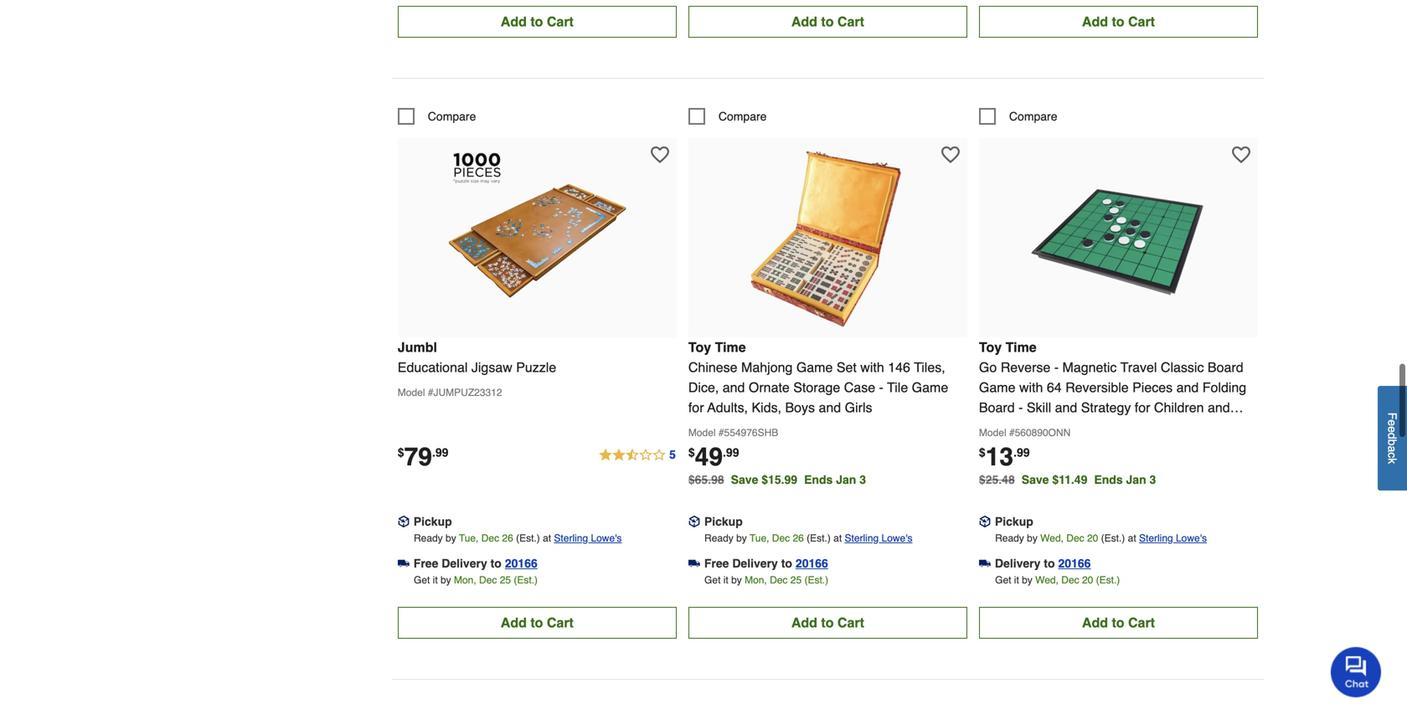 Task type: vqa. For each thing, say whether or not it's contained in the screenshot.
More, to the top
no



Task type: locate. For each thing, give the bounding box(es) containing it.
1 sterling lowe's button from the left
[[554, 530, 622, 547]]

1 horizontal spatial free delivery to 20166
[[705, 557, 829, 571]]

for
[[689, 400, 704, 416], [1135, 400, 1151, 416]]

get for delivery's truck filled icon
[[996, 575, 1012, 586]]

cart
[[547, 14, 574, 29], [838, 14, 865, 29], [1129, 14, 1156, 29], [547, 615, 574, 631], [838, 615, 865, 631], [1129, 615, 1156, 631]]

5001426889 element
[[979, 108, 1058, 125]]

0 horizontal spatial lowe's
[[591, 533, 622, 545]]

2 horizontal spatial pickup image
[[979, 516, 991, 528]]

- inside toy time chinese mahjong game set with 146 tiles, dice, and ornate storage case - tile game for adults, kids, boys and girls
[[879, 380, 884, 395]]

compare inside '5001379751' element
[[719, 110, 767, 123]]

# for jumbl educational jigsaw puzzle
[[428, 387, 434, 399]]

free
[[414, 557, 439, 571], [705, 557, 729, 571]]

2 .99 from the left
[[723, 446, 739, 460]]

1 20166 from the left
[[505, 557, 538, 571]]

$ for 49
[[689, 446, 695, 460]]

sterling for 20166 button associated with free's truck filled icon
[[554, 533, 588, 545]]

mon, for free's truck filled icon
[[454, 575, 477, 586]]

toy for toy time chinese mahjong game set with 146 tiles, dice, and ornate storage case - tile game for adults, kids, boys and girls
[[689, 340, 712, 355]]

2 horizontal spatial ready
[[996, 533, 1025, 545]]

2 pickup from the left
[[705, 515, 743, 529]]

1 vertical spatial board
[[979, 400, 1015, 416]]

2 3 from the left
[[1150, 473, 1157, 487]]

.99 for 49
[[723, 446, 739, 460]]

20166 button for truck filled image
[[796, 555, 829, 572]]

2 time from the left
[[1006, 340, 1037, 355]]

2 horizontal spatial 20166 button
[[1059, 555, 1091, 572]]

ends
[[804, 473, 833, 487], [1095, 473, 1123, 487]]

2 pickup image from the left
[[689, 516, 700, 528]]

tue, for 20166 button corresponding to truck filled image
[[750, 533, 770, 545]]

1 horizontal spatial free
[[705, 557, 729, 571]]

1 horizontal spatial model
[[689, 427, 716, 439]]

2 ready by tue, dec 26 (est.) at sterling lowe's from the left
[[705, 533, 913, 545]]

wed, up delivery to 20166
[[1041, 533, 1064, 545]]

1 horizontal spatial sterling lowe's button
[[845, 530, 913, 547]]

3 pickup from the left
[[995, 515, 1034, 529]]

1 sterling from the left
[[554, 533, 588, 545]]

toy inside toy time go reverse - magnetic travel classic board game with 64 reversible pieces and folding board - skill and strategy for children and adults model # 560890onn
[[979, 340, 1002, 355]]

.99 inside $ 49 .99
[[723, 446, 739, 460]]

1 ready from the left
[[414, 533, 443, 545]]

lowe's for 20166 button associated with free's truck filled icon sterling lowe's button
[[591, 533, 622, 545]]

2 free from the left
[[705, 557, 729, 571]]

0 horizontal spatial 25
[[500, 575, 511, 586]]

26
[[502, 533, 513, 545], [793, 533, 804, 545]]

0 horizontal spatial 26
[[502, 533, 513, 545]]

2.5 stars image
[[598, 446, 677, 466]]

sterling lowe's button for 20166 button corresponding to truck filled image
[[845, 530, 913, 547]]

$
[[398, 446, 404, 460], [689, 446, 695, 460], [979, 446, 986, 460]]

pickup image up truck filled image
[[689, 516, 700, 528]]

.99 down "model # 554976shb"
[[723, 446, 739, 460]]

ready by tue, dec 26 (est.) at sterling lowe's
[[414, 533, 622, 545], [705, 533, 913, 545]]

jan for 49
[[836, 473, 857, 487]]

pickup down $65.98
[[705, 515, 743, 529]]

25
[[500, 575, 511, 586], [791, 575, 802, 586]]

at for sterling lowe's button for 20166 button for delivery's truck filled icon
[[1128, 533, 1137, 545]]

1 horizontal spatial it
[[724, 575, 729, 586]]

1 26 from the left
[[502, 533, 513, 545]]

save
[[731, 473, 759, 487], [1022, 473, 1049, 487]]

$15.99
[[762, 473, 798, 487]]

compare inside 5001792671 element
[[428, 110, 476, 123]]

jumbl
[[398, 340, 437, 355]]

1 free from the left
[[414, 557, 439, 571]]

pickup down actual price $79.99 element at the bottom
[[414, 515, 452, 529]]

0 horizontal spatial delivery
[[442, 557, 487, 571]]

wed, down delivery to 20166
[[1036, 575, 1059, 586]]

3 at from the left
[[1128, 533, 1137, 545]]

1 horizontal spatial save
[[1022, 473, 1049, 487]]

game down go at the right of page
[[979, 380, 1016, 395]]

1 vertical spatial with
[[1020, 380, 1044, 395]]

2 25 from the left
[[791, 575, 802, 586]]

20166 button for delivery's truck filled icon
[[1059, 555, 1091, 572]]

game up storage
[[797, 360, 833, 375]]

1 save from the left
[[731, 473, 759, 487]]

by
[[446, 533, 456, 545], [737, 533, 747, 545], [1027, 533, 1038, 545], [441, 575, 451, 586], [732, 575, 742, 586], [1022, 575, 1033, 586]]

model up '49'
[[689, 427, 716, 439]]

2 horizontal spatial sterling
[[1140, 533, 1174, 545]]

1 ends jan 3 element from the left
[[804, 473, 873, 487]]

2 26 from the left
[[793, 533, 804, 545]]

1 horizontal spatial time
[[1006, 340, 1037, 355]]

for down dice,
[[689, 400, 704, 416]]

0 horizontal spatial sterling
[[554, 533, 588, 545]]

for down 'pieces'
[[1135, 400, 1151, 416]]

pieces
[[1133, 380, 1173, 395]]

-
[[1055, 360, 1059, 375], [879, 380, 884, 395], [1019, 400, 1023, 416]]

model down educational
[[398, 387, 425, 399]]

.99 down 560890onn
[[1014, 446, 1030, 460]]

$ down adults
[[979, 446, 986, 460]]

1 horizontal spatial for
[[1135, 400, 1151, 416]]

3 get from the left
[[996, 575, 1012, 586]]

0 horizontal spatial sterling lowe's button
[[554, 530, 622, 547]]

3 ready from the left
[[996, 533, 1025, 545]]

0 horizontal spatial jan
[[836, 473, 857, 487]]

toy for toy time go reverse - magnetic travel classic board game with 64 reversible pieces and folding board - skill and strategy for children and adults model # 560890onn
[[979, 340, 1002, 355]]

sterling lowe's button
[[554, 530, 622, 547], [845, 530, 913, 547], [1140, 530, 1207, 547]]

0 vertical spatial with
[[861, 360, 885, 375]]

3 for 49
[[860, 473, 866, 487]]

0 horizontal spatial get
[[414, 575, 430, 586]]

0 horizontal spatial mon,
[[454, 575, 477, 586]]

compare
[[428, 110, 476, 123], [719, 110, 767, 123], [1010, 110, 1058, 123]]

1 horizontal spatial delivery
[[733, 557, 778, 571]]

free delivery to 20166
[[414, 557, 538, 571], [705, 557, 829, 571]]

save left $15.99
[[731, 473, 759, 487]]

#
[[428, 387, 434, 399], [719, 427, 724, 439], [1010, 427, 1015, 439]]

to
[[531, 14, 543, 29], [822, 14, 834, 29], [1112, 14, 1125, 29], [491, 557, 502, 571], [782, 557, 793, 571], [1044, 557, 1055, 571], [531, 615, 543, 631], [822, 615, 834, 631], [1112, 615, 1125, 631]]

1 lowe's from the left
[[591, 533, 622, 545]]

with up case
[[861, 360, 885, 375]]

1 mon, from the left
[[454, 575, 477, 586]]

2 horizontal spatial 20166
[[1059, 557, 1091, 571]]

time
[[715, 340, 746, 355], [1006, 340, 1037, 355]]

model # jumpuz23312
[[398, 387, 502, 399]]

5001379751 element
[[689, 108, 767, 125]]

sterling for 20166 button for delivery's truck filled icon
[[1140, 533, 1174, 545]]

2 compare from the left
[[719, 110, 767, 123]]

save left $11.49
[[1022, 473, 1049, 487]]

k
[[1386, 459, 1400, 465]]

3
[[860, 473, 866, 487], [1150, 473, 1157, 487]]

25 for 20166 button associated with free's truck filled icon
[[500, 575, 511, 586]]

2 horizontal spatial game
[[979, 380, 1016, 395]]

0 horizontal spatial it
[[433, 575, 438, 586]]

e up "b"
[[1386, 427, 1400, 433]]

2 horizontal spatial sterling lowe's button
[[1140, 530, 1207, 547]]

# down educational
[[428, 387, 434, 399]]

0 horizontal spatial $
[[398, 446, 404, 460]]

3 for 13
[[1150, 473, 1157, 487]]

it
[[433, 575, 438, 586], [724, 575, 729, 586], [1015, 575, 1020, 586]]

truck filled image for delivery
[[979, 558, 991, 570]]

was price $65.98 element
[[689, 469, 731, 487]]

puzzle
[[516, 360, 557, 375]]

ends jan 3 element right $15.99
[[804, 473, 873, 487]]

20166
[[505, 557, 538, 571], [796, 557, 829, 571], [1059, 557, 1091, 571]]

ready down actual price $79.99 element at the bottom
[[414, 533, 443, 545]]

1 horizontal spatial 20166
[[796, 557, 829, 571]]

3 down children
[[1150, 473, 1157, 487]]

$ inside $ 49 .99
[[689, 446, 695, 460]]

model inside toy time go reverse - magnetic travel classic board game with 64 reversible pieces and folding board - skill and strategy for children and adults model # 560890onn
[[979, 427, 1007, 439]]

1 ready by tue, dec 26 (est.) at sterling lowe's from the left
[[414, 533, 622, 545]]

children
[[1155, 400, 1205, 416]]

3 20166 from the left
[[1059, 557, 1091, 571]]

1 for from the left
[[689, 400, 704, 416]]

3 lowe's from the left
[[1176, 533, 1207, 545]]

13
[[986, 443, 1014, 472]]

1 horizontal spatial compare
[[719, 110, 767, 123]]

2 horizontal spatial it
[[1015, 575, 1020, 586]]

skill
[[1027, 400, 1052, 416]]

educational
[[398, 360, 468, 375]]

$ inside $ 13 .99
[[979, 446, 986, 460]]

jumpuz23312
[[434, 387, 502, 399]]

reverse
[[1001, 360, 1051, 375]]

e up d
[[1386, 420, 1400, 427]]

3 down girls
[[860, 473, 866, 487]]

1 e from the top
[[1386, 420, 1400, 427]]

0 horizontal spatial time
[[715, 340, 746, 355]]

2 lowe's from the left
[[882, 533, 913, 545]]

f
[[1386, 413, 1400, 420]]

1 horizontal spatial sterling
[[845, 533, 879, 545]]

.99 down model # jumpuz23312
[[432, 446, 449, 460]]

1 get from the left
[[414, 575, 430, 586]]

heart outline image
[[942, 146, 960, 164]]

2 get it by mon, dec 25 (est.) from the left
[[705, 575, 829, 586]]

1 at from the left
[[543, 533, 551, 545]]

0 horizontal spatial get it by mon, dec 25 (est.)
[[414, 575, 538, 586]]

1 jan from the left
[[836, 473, 857, 487]]

$25.48 save $11.49 ends jan 3
[[979, 473, 1157, 487]]

time up chinese
[[715, 340, 746, 355]]

heart outline image
[[651, 146, 669, 164], [1232, 146, 1251, 164]]

2 e from the top
[[1386, 427, 1400, 433]]

1 tue, from the left
[[459, 533, 479, 545]]

2 horizontal spatial $
[[979, 446, 986, 460]]

2 horizontal spatial get
[[996, 575, 1012, 586]]

2 horizontal spatial .99
[[1014, 446, 1030, 460]]

ends jan 3 element
[[804, 473, 873, 487], [1095, 473, 1163, 487]]

ornate
[[749, 380, 790, 395]]

2 truck filled image from the left
[[979, 558, 991, 570]]

$65.98
[[689, 473, 725, 487]]

3 compare from the left
[[1010, 110, 1058, 123]]

2 ends from the left
[[1095, 473, 1123, 487]]

2 ends jan 3 element from the left
[[1095, 473, 1163, 487]]

1 horizontal spatial tue,
[[750, 533, 770, 545]]

0 horizontal spatial for
[[689, 400, 704, 416]]

pickup image down $25.48
[[979, 516, 991, 528]]

1 $ from the left
[[398, 446, 404, 460]]

jan right $11.49
[[1127, 473, 1147, 487]]

2 heart outline image from the left
[[1232, 146, 1251, 164]]

20166 button
[[505, 555, 538, 572], [796, 555, 829, 572], [1059, 555, 1091, 572]]

0 horizontal spatial save
[[731, 473, 759, 487]]

- left tile
[[879, 380, 884, 395]]

0 horizontal spatial ready
[[414, 533, 443, 545]]

3 sterling from the left
[[1140, 533, 1174, 545]]

delivery
[[442, 557, 487, 571], [733, 557, 778, 571], [995, 557, 1041, 571]]

3 .99 from the left
[[1014, 446, 1030, 460]]

wed,
[[1041, 533, 1064, 545], [1036, 575, 1059, 586]]

1 horizontal spatial ready
[[705, 533, 734, 545]]

79
[[404, 443, 432, 472]]

1 horizontal spatial ends jan 3 element
[[1095, 473, 1163, 487]]

.99 inside $ 79 .99
[[432, 446, 449, 460]]

case
[[844, 380, 876, 395]]

ready
[[414, 533, 443, 545], [705, 533, 734, 545], [996, 533, 1025, 545]]

1 horizontal spatial ready by tue, dec 26 (est.) at sterling lowe's
[[705, 533, 913, 545]]

0 horizontal spatial .99
[[432, 446, 449, 460]]

2 horizontal spatial -
[[1055, 360, 1059, 375]]

# up actual price $13.99 "element"
[[1010, 427, 1015, 439]]

1 horizontal spatial #
[[719, 427, 724, 439]]

actual price $13.99 element
[[979, 443, 1030, 472]]

.99 inside $ 13 .99
[[1014, 446, 1030, 460]]

2 horizontal spatial delivery
[[995, 557, 1041, 571]]

0 vertical spatial -
[[1055, 360, 1059, 375]]

1 toy from the left
[[689, 340, 712, 355]]

compare for '5001379751' element
[[719, 110, 767, 123]]

2 horizontal spatial lowe's
[[1176, 533, 1207, 545]]

sterling lowe's button for 20166 button associated with free's truck filled icon
[[554, 530, 622, 547]]

get it by wed, dec 20 (est.)
[[996, 575, 1121, 586]]

0 horizontal spatial game
[[797, 360, 833, 375]]

1 horizontal spatial lowe's
[[882, 533, 913, 545]]

tue, for 20166 button associated with free's truck filled icon
[[459, 533, 479, 545]]

1 horizontal spatial pickup
[[705, 515, 743, 529]]

get for truck filled image
[[705, 575, 721, 586]]

ready by tue, dec 26 (est.) at sterling lowe's for 20166 button corresponding to truck filled image
[[705, 533, 913, 545]]

board up folding
[[1208, 360, 1244, 375]]

0 horizontal spatial ends jan 3 element
[[804, 473, 873, 487]]

3 20166 button from the left
[[1059, 555, 1091, 572]]

dec
[[482, 533, 499, 545], [772, 533, 790, 545], [1067, 533, 1085, 545], [479, 575, 497, 586], [770, 575, 788, 586], [1062, 575, 1080, 586]]

20 up get it by wed, dec 20 (est.)
[[1088, 533, 1099, 545]]

game down the tiles,
[[912, 380, 949, 395]]

5001792671 element
[[398, 108, 476, 125]]

add to cart
[[501, 14, 574, 29], [792, 14, 865, 29], [1083, 14, 1156, 29], [501, 615, 574, 631], [792, 615, 865, 631], [1083, 615, 1156, 631]]

2 vertical spatial -
[[1019, 400, 1023, 416]]

a
[[1386, 446, 1400, 453]]

2 $ from the left
[[689, 446, 695, 460]]

1 horizontal spatial truck filled image
[[979, 558, 991, 570]]

mahjong
[[742, 360, 793, 375]]

.99 for 79
[[432, 446, 449, 460]]

model up "13"
[[979, 427, 1007, 439]]

1 horizontal spatial board
[[1208, 360, 1244, 375]]

1 horizontal spatial 3
[[1150, 473, 1157, 487]]

set
[[837, 360, 857, 375]]

get it by mon, dec 25 (est.) for 20166 button corresponding to truck filled image
[[705, 575, 829, 586]]

ends right $11.49
[[1095, 473, 1123, 487]]

0 horizontal spatial 3
[[860, 473, 866, 487]]

0 horizontal spatial #
[[428, 387, 434, 399]]

2 at from the left
[[834, 533, 842, 545]]

3 sterling lowe's button from the left
[[1140, 530, 1207, 547]]

1 horizontal spatial with
[[1020, 380, 1044, 395]]

pickup image for delivery's truck filled icon
[[979, 516, 991, 528]]

0 horizontal spatial toy
[[689, 340, 712, 355]]

- up 64
[[1055, 360, 1059, 375]]

ready by wed, dec 20 (est.) at sterling lowe's
[[996, 533, 1207, 545]]

1 .99 from the left
[[432, 446, 449, 460]]

2 jan from the left
[[1127, 473, 1147, 487]]

1 pickup image from the left
[[398, 516, 410, 528]]

ready down $65.98
[[705, 533, 734, 545]]

and down 64
[[1055, 400, 1078, 416]]

0 horizontal spatial ends
[[804, 473, 833, 487]]

3 $ from the left
[[979, 446, 986, 460]]

2 ready from the left
[[705, 533, 734, 545]]

lowe's for sterling lowe's button for 20166 button for delivery's truck filled icon
[[1176, 533, 1207, 545]]

2 sterling from the left
[[845, 533, 879, 545]]

time up reverse
[[1006, 340, 1037, 355]]

.99 for 13
[[1014, 446, 1030, 460]]

0 horizontal spatial model
[[398, 387, 425, 399]]

3 it from the left
[[1015, 575, 1020, 586]]

1 horizontal spatial ends
[[1095, 473, 1123, 487]]

ends right $15.99
[[804, 473, 833, 487]]

2 save from the left
[[1022, 473, 1049, 487]]

2 horizontal spatial compare
[[1010, 110, 1058, 123]]

storage
[[794, 380, 841, 395]]

with
[[861, 360, 885, 375], [1020, 380, 1044, 395]]

pickup image
[[398, 516, 410, 528], [689, 516, 700, 528], [979, 516, 991, 528]]

tue,
[[459, 533, 479, 545], [750, 533, 770, 545]]

1 time from the left
[[715, 340, 746, 355]]

2 sterling lowe's button from the left
[[845, 530, 913, 547]]

$ 13 .99
[[979, 443, 1030, 472]]

ready up delivery to 20166
[[996, 533, 1025, 545]]

toy inside toy time chinese mahjong game set with 146 tiles, dice, and ornate storage case - tile game for adults, kids, boys and girls
[[689, 340, 712, 355]]

get
[[414, 575, 430, 586], [705, 575, 721, 586], [996, 575, 1012, 586]]

# inside toy time go reverse - magnetic travel classic board game with 64 reversible pieces and folding board - skill and strategy for children and adults model # 560890onn
[[1010, 427, 1015, 439]]

0 horizontal spatial free
[[414, 557, 439, 571]]

pickup
[[414, 515, 452, 529], [705, 515, 743, 529], [995, 515, 1034, 529]]

1 horizontal spatial get it by mon, dec 25 (est.)
[[705, 575, 829, 586]]

0 horizontal spatial 20166 button
[[505, 555, 538, 572]]

time for reverse
[[1006, 340, 1037, 355]]

with down reverse
[[1020, 380, 1044, 395]]

time for mahjong
[[715, 340, 746, 355]]

146
[[888, 360, 911, 375]]

ends jan 3 element right $11.49
[[1095, 473, 1163, 487]]

1 horizontal spatial mon,
[[745, 575, 767, 586]]

20
[[1088, 533, 1099, 545], [1083, 575, 1094, 586]]

2 horizontal spatial at
[[1128, 533, 1137, 545]]

2 toy from the left
[[979, 340, 1002, 355]]

tiles,
[[914, 360, 946, 375]]

board
[[1208, 360, 1244, 375], [979, 400, 1015, 416]]

1 vertical spatial -
[[879, 380, 884, 395]]

sterling lowe's button for 20166 button for delivery's truck filled icon
[[1140, 530, 1207, 547]]

jumbl educational jigsaw puzzle image
[[445, 147, 630, 331]]

1 horizontal spatial toy
[[979, 340, 1002, 355]]

# up actual price $49.99 element
[[719, 427, 724, 439]]

toy up chinese
[[689, 340, 712, 355]]

dice,
[[689, 380, 719, 395]]

26 for free's truck filled icon
[[502, 533, 513, 545]]

2 horizontal spatial model
[[979, 427, 1007, 439]]

time inside toy time go reverse - magnetic travel classic board game with 64 reversible pieces and folding board - skill and strategy for children and adults model # 560890onn
[[1006, 340, 1037, 355]]

1 compare from the left
[[428, 110, 476, 123]]

1 20166 button from the left
[[505, 555, 538, 572]]

1 horizontal spatial at
[[834, 533, 842, 545]]

- left the skill
[[1019, 400, 1023, 416]]

lowe's
[[591, 533, 622, 545], [882, 533, 913, 545], [1176, 533, 1207, 545]]

model
[[398, 387, 425, 399], [689, 427, 716, 439], [979, 427, 1007, 439]]

toy
[[689, 340, 712, 355], [979, 340, 1002, 355]]

2 20166 button from the left
[[796, 555, 829, 572]]

tile
[[888, 380, 909, 395]]

jan
[[836, 473, 857, 487], [1127, 473, 1147, 487]]

pickup down $25.48
[[995, 515, 1034, 529]]

1 horizontal spatial .99
[[723, 446, 739, 460]]

2 horizontal spatial #
[[1010, 427, 1015, 439]]

chat invite button image
[[1331, 647, 1383, 698]]

0 horizontal spatial with
[[861, 360, 885, 375]]

2 delivery from the left
[[733, 557, 778, 571]]

0 horizontal spatial free delivery to 20166
[[414, 557, 538, 571]]

add to cart button
[[398, 6, 677, 38], [689, 6, 968, 38], [979, 6, 1259, 38], [398, 607, 677, 639], [689, 607, 968, 639], [979, 607, 1259, 639]]

(est.)
[[516, 533, 540, 545], [807, 533, 831, 545], [1102, 533, 1126, 545], [514, 575, 538, 586], [805, 575, 829, 586], [1097, 575, 1121, 586]]

0 horizontal spatial pickup image
[[398, 516, 410, 528]]

compare for 5001792671 element
[[428, 110, 476, 123]]

$ down model # jumpuz23312
[[398, 446, 404, 460]]

1 3 from the left
[[860, 473, 866, 487]]

3 pickup image from the left
[[979, 516, 991, 528]]

0 horizontal spatial at
[[543, 533, 551, 545]]

1 horizontal spatial pickup image
[[689, 516, 700, 528]]

1 horizontal spatial jan
[[1127, 473, 1147, 487]]

0 horizontal spatial ready by tue, dec 26 (est.) at sterling lowe's
[[414, 533, 622, 545]]

2 get from the left
[[705, 575, 721, 586]]

0 horizontal spatial compare
[[428, 110, 476, 123]]

0 vertical spatial wed,
[[1041, 533, 1064, 545]]

game
[[797, 360, 833, 375], [912, 380, 949, 395], [979, 380, 1016, 395]]

board up adults
[[979, 400, 1015, 416]]

1 get it by mon, dec 25 (est.) from the left
[[414, 575, 538, 586]]

2 mon, from the left
[[745, 575, 767, 586]]

truck filled image
[[398, 558, 410, 570], [979, 558, 991, 570]]

2 horizontal spatial pickup
[[995, 515, 1034, 529]]

time inside toy time chinese mahjong game set with 146 tiles, dice, and ornate storage case - tile game for adults, kids, boys and girls
[[715, 340, 746, 355]]

at for 20166 button associated with free's truck filled icon sterling lowe's button
[[543, 533, 551, 545]]

20 down ready by wed, dec 20 (est.) at sterling lowe's
[[1083, 575, 1094, 586]]

sterling
[[554, 533, 588, 545], [845, 533, 879, 545], [1140, 533, 1174, 545]]

5
[[670, 448, 676, 462]]

2 tue, from the left
[[750, 533, 770, 545]]

1 ends from the left
[[804, 473, 833, 487]]

0 horizontal spatial pickup
[[414, 515, 452, 529]]

$ right 5
[[689, 446, 695, 460]]

0 horizontal spatial heart outline image
[[651, 146, 669, 164]]

and up adults,
[[723, 380, 745, 395]]

2 for from the left
[[1135, 400, 1151, 416]]

1 horizontal spatial $
[[689, 446, 695, 460]]

toy up go at the right of page
[[979, 340, 1002, 355]]

save for 49
[[731, 473, 759, 487]]

with inside toy time go reverse - magnetic travel classic board game with 64 reversible pieces and folding board - skill and strategy for children and adults model # 560890onn
[[1020, 380, 1044, 395]]

and
[[723, 380, 745, 395], [1177, 380, 1199, 395], [819, 400, 841, 416], [1055, 400, 1078, 416], [1208, 400, 1231, 416]]

1 horizontal spatial 20166 button
[[796, 555, 829, 572]]

1 25 from the left
[[500, 575, 511, 586]]

1 pickup from the left
[[414, 515, 452, 529]]

compare inside the 5001426889 "element"
[[1010, 110, 1058, 123]]

pickup image down 79
[[398, 516, 410, 528]]

jan right $15.99
[[836, 473, 857, 487]]

0 horizontal spatial board
[[979, 400, 1015, 416]]

$ inside $ 79 .99
[[398, 446, 404, 460]]

1 truck filled image from the left
[[398, 558, 410, 570]]



Task type: describe. For each thing, give the bounding box(es) containing it.
jigsaw
[[472, 360, 513, 375]]

get for free's truck filled icon
[[414, 575, 430, 586]]

toy time chinese mahjong game set with 146 tiles, dice, and ornate storage case - tile game for adults, kids, boys and girls image
[[736, 147, 920, 331]]

pickup image for truck filled image
[[689, 516, 700, 528]]

20166 button for free's truck filled icon
[[505, 555, 538, 572]]

toy time go reverse - magnetic travel classic board game with 64 reversible pieces and folding board - skill and strategy for children and adults image
[[1027, 147, 1211, 331]]

1 free delivery to 20166 from the left
[[414, 557, 538, 571]]

lowe's for sterling lowe's button for 20166 button corresponding to truck filled image
[[882, 533, 913, 545]]

get it by mon, dec 25 (est.) for 20166 button associated with free's truck filled icon
[[414, 575, 538, 586]]

free for free's truck filled icon
[[414, 557, 439, 571]]

2 20166 from the left
[[796, 557, 829, 571]]

554976shb
[[724, 427, 779, 439]]

1 heart outline image from the left
[[651, 146, 669, 164]]

0 vertical spatial 20
[[1088, 533, 1099, 545]]

ends for 13
[[1095, 473, 1123, 487]]

$65.98 save $15.99 ends jan 3
[[689, 473, 866, 487]]

reversible
[[1066, 380, 1129, 395]]

magnetic
[[1063, 360, 1117, 375]]

truck filled image
[[689, 558, 700, 570]]

c
[[1386, 453, 1400, 459]]

1 horizontal spatial -
[[1019, 400, 1023, 416]]

savings save $15.99 element
[[731, 473, 873, 487]]

ends jan 3 element for 13
[[1095, 473, 1163, 487]]

with inside toy time chinese mahjong game set with 146 tiles, dice, and ornate storage case - tile game for adults, kids, boys and girls
[[861, 360, 885, 375]]

at for sterling lowe's button for 20166 button corresponding to truck filled image
[[834, 533, 842, 545]]

folding
[[1203, 380, 1247, 395]]

adults,
[[708, 400, 748, 416]]

savings save $11.49 element
[[1022, 473, 1163, 487]]

save for 13
[[1022, 473, 1049, 487]]

560890onn
[[1015, 427, 1071, 439]]

1 vertical spatial wed,
[[1036, 575, 1059, 586]]

f e e d b a c k button
[[1378, 386, 1408, 491]]

model for educational jigsaw puzzle
[[398, 387, 425, 399]]

toy time go reverse - magnetic travel classic board game with 64 reversible pieces and folding board - skill and strategy for children and adults model # 560890onn
[[979, 340, 1247, 439]]

for inside toy time go reverse - magnetic travel classic board game with 64 reversible pieces and folding board - skill and strategy for children and adults model # 560890onn
[[1135, 400, 1151, 416]]

d
[[1386, 433, 1400, 440]]

free for truck filled image
[[705, 557, 729, 571]]

# for toy time chinese mahjong game set with 146 tiles, dice, and ornate storage case - tile game for adults, kids, boys and girls
[[719, 427, 724, 439]]

travel
[[1121, 360, 1158, 375]]

26 for truck filled image
[[793, 533, 804, 545]]

strategy
[[1082, 400, 1132, 416]]

ends for 49
[[804, 473, 833, 487]]

and down folding
[[1208, 400, 1231, 416]]

compare for the 5001426889 "element" at top right
[[1010, 110, 1058, 123]]

kids,
[[752, 400, 782, 416]]

and down storage
[[819, 400, 841, 416]]

actual price $49.99 element
[[689, 443, 739, 472]]

$ 49 .99
[[689, 443, 739, 472]]

1 horizontal spatial game
[[912, 380, 949, 395]]

$ for 79
[[398, 446, 404, 460]]

5 button
[[598, 446, 677, 466]]

1 vertical spatial 20
[[1083, 575, 1094, 586]]

$25.48
[[979, 473, 1015, 487]]

2 it from the left
[[724, 575, 729, 586]]

delivery to 20166
[[995, 557, 1091, 571]]

was price $25.48 element
[[979, 469, 1022, 487]]

3 delivery from the left
[[995, 557, 1041, 571]]

classic
[[1161, 360, 1205, 375]]

49
[[695, 443, 723, 472]]

pickup for free's truck filled icon's pickup icon
[[414, 515, 452, 529]]

$ for 13
[[979, 446, 986, 460]]

for inside toy time chinese mahjong game set with 146 tiles, dice, and ornate storage case - tile game for adults, kids, boys and girls
[[689, 400, 704, 416]]

chinese
[[689, 360, 738, 375]]

pickup for truck filled image pickup icon
[[705, 515, 743, 529]]

0 vertical spatial board
[[1208, 360, 1244, 375]]

toy time chinese mahjong game set with 146 tiles, dice, and ornate storage case - tile game for adults, kids, boys and girls
[[689, 340, 949, 416]]

truck filled image for free
[[398, 558, 410, 570]]

jan for 13
[[1127, 473, 1147, 487]]

64
[[1047, 380, 1062, 395]]

game inside toy time go reverse - magnetic travel classic board game with 64 reversible pieces and folding board - skill and strategy for children and adults model # 560890onn
[[979, 380, 1016, 395]]

model for chinese mahjong game set with 146 tiles, dice, and ornate storage case - tile game for adults, kids, boys and girls
[[689, 427, 716, 439]]

go
[[979, 360, 997, 375]]

girls
[[845, 400, 873, 416]]

1 delivery from the left
[[442, 557, 487, 571]]

mon, for truck filled image
[[745, 575, 767, 586]]

ends jan 3 element for 49
[[804, 473, 873, 487]]

2 free delivery to 20166 from the left
[[705, 557, 829, 571]]

actual price $79.99 element
[[398, 443, 449, 472]]

jumbl educational jigsaw puzzle
[[398, 340, 557, 375]]

adults
[[979, 420, 1017, 436]]

sterling for 20166 button corresponding to truck filled image
[[845, 533, 879, 545]]

and down classic
[[1177, 380, 1199, 395]]

$11.49
[[1053, 473, 1088, 487]]

25 for 20166 button corresponding to truck filled image
[[791, 575, 802, 586]]

model # 554976shb
[[689, 427, 779, 439]]

pickup image for free's truck filled icon
[[398, 516, 410, 528]]

f e e d b a c k
[[1386, 413, 1400, 465]]

$ 79 .99
[[398, 443, 449, 472]]

boys
[[786, 400, 815, 416]]

ready by tue, dec 26 (est.) at sterling lowe's for 20166 button associated with free's truck filled icon
[[414, 533, 622, 545]]

pickup for delivery's truck filled icon's pickup icon
[[995, 515, 1034, 529]]

b
[[1386, 440, 1400, 446]]

1 it from the left
[[433, 575, 438, 586]]



